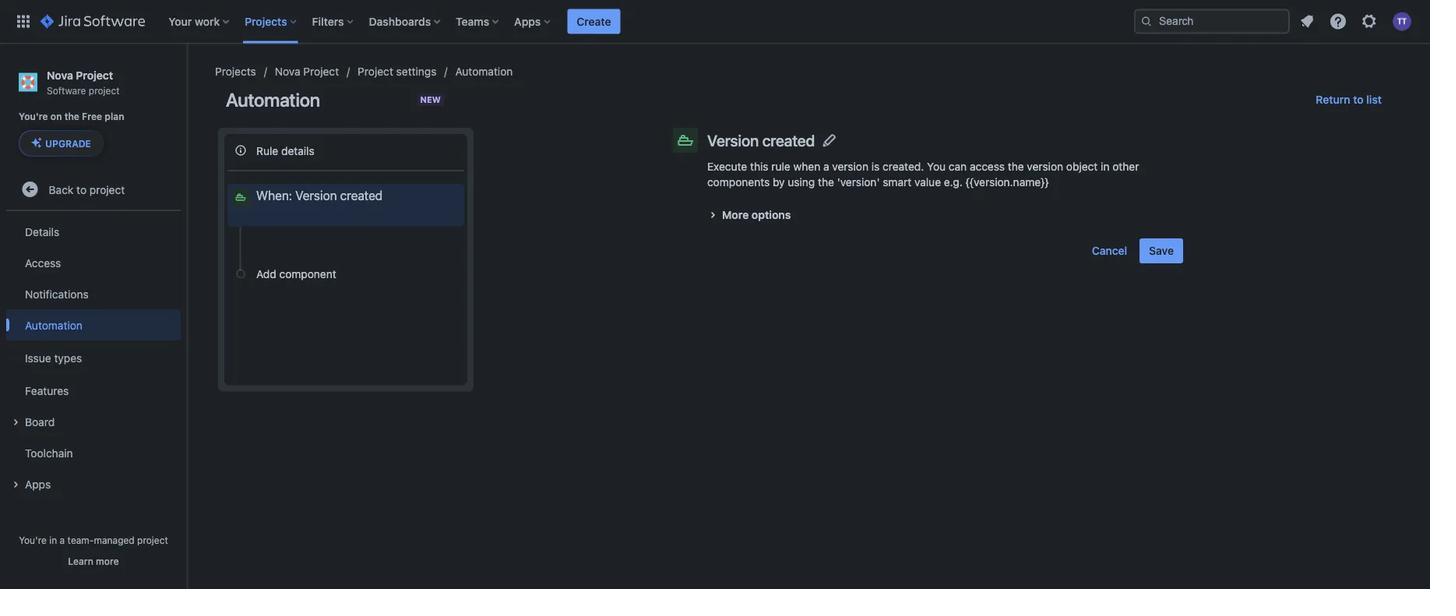 Task type: vqa. For each thing, say whether or not it's contained in the screenshot.
the Low image
no



Task type: locate. For each thing, give the bounding box(es) containing it.
1 horizontal spatial apps
[[514, 15, 541, 28]]

1 horizontal spatial project
[[303, 65, 339, 78]]

version
[[707, 131, 759, 149], [295, 188, 337, 203]]

automation link up types
[[6, 309, 181, 341]]

expand image inside board button
[[6, 413, 25, 432]]

automation down teams dropdown button
[[455, 65, 513, 78]]

1 horizontal spatial to
[[1354, 93, 1364, 106]]

2 vertical spatial automation
[[25, 319, 83, 331]]

cancel
[[1092, 244, 1128, 257]]

1 horizontal spatial a
[[824, 160, 829, 173]]

1 vertical spatial expand image
[[6, 475, 25, 494]]

0 vertical spatial to
[[1354, 93, 1364, 106]]

nova right projects link
[[275, 65, 300, 78]]

you're on the free plan
[[19, 111, 124, 122]]

1 vertical spatial created
[[340, 188, 383, 203]]

created inside when: version created button
[[340, 188, 383, 203]]

1 expand image from the top
[[6, 413, 25, 432]]

settings image
[[1360, 12, 1379, 31]]

project inside nova project software project
[[76, 69, 113, 81]]

nova inside nova project software project
[[47, 69, 73, 81]]

1 vertical spatial in
[[49, 534, 57, 545]]

add component button
[[228, 261, 464, 287]]

1 horizontal spatial nova
[[275, 65, 300, 78]]

nova
[[275, 65, 300, 78], [47, 69, 73, 81]]

group
[[6, 211, 181, 504]]

projects button
[[240, 9, 303, 34]]

created down rule details button
[[340, 188, 383, 203]]

automation
[[455, 65, 513, 78], [226, 89, 320, 111], [25, 319, 83, 331]]

by
[[773, 176, 785, 189]]

automation down notifications
[[25, 319, 83, 331]]

plan
[[105, 111, 124, 122]]

1 vertical spatial project
[[90, 183, 125, 196]]

toolchain
[[25, 446, 73, 459]]

0 horizontal spatial version
[[295, 188, 337, 203]]

0 vertical spatial expand image
[[6, 413, 25, 432]]

to for project
[[76, 183, 87, 196]]

projects
[[245, 15, 287, 28], [215, 65, 256, 78]]

access
[[970, 160, 1005, 173]]

notifications image
[[1298, 12, 1317, 31]]

a
[[824, 160, 829, 173], [60, 534, 65, 545]]

nova project
[[275, 65, 339, 78]]

0 horizontal spatial automation
[[25, 319, 83, 331]]

in left the other
[[1101, 160, 1110, 173]]

0 horizontal spatial automation link
[[6, 309, 181, 341]]

0 horizontal spatial apps
[[25, 477, 51, 490]]

automation for notifications
[[25, 319, 83, 331]]

0 horizontal spatial project
[[76, 69, 113, 81]]

nova for nova project
[[275, 65, 300, 78]]

expand image
[[6, 413, 25, 432], [6, 475, 25, 494]]

expand image down toolchain
[[6, 475, 25, 494]]

projects right work on the left top
[[245, 15, 287, 28]]

cancel button
[[1083, 238, 1137, 263]]

2 horizontal spatial the
[[1008, 160, 1024, 173]]

features
[[25, 384, 69, 397]]

issue
[[25, 351, 51, 364]]

to right back
[[76, 183, 87, 196]]

more
[[96, 556, 119, 566]]

project up plan
[[89, 85, 120, 96]]

using
[[788, 176, 815, 189]]

the right using
[[818, 176, 834, 189]]

project settings link
[[358, 62, 437, 81]]

banner
[[0, 0, 1430, 44]]

in left 'team-'
[[49, 534, 57, 545]]

version inside button
[[295, 188, 337, 203]]

group containing details
[[6, 211, 181, 504]]

you're left 'team-'
[[19, 534, 47, 545]]

0 vertical spatial created
[[763, 131, 815, 149]]

automation link
[[455, 62, 513, 81], [6, 309, 181, 341]]

can
[[949, 160, 967, 173]]

2 expand image from the top
[[6, 475, 25, 494]]

project left settings
[[358, 65, 393, 78]]

project down filters
[[303, 65, 339, 78]]

to
[[1354, 93, 1364, 106], [76, 183, 87, 196]]

project for nova project software project
[[76, 69, 113, 81]]

jira software image
[[41, 12, 145, 31], [41, 12, 145, 31]]

appswitcher icon image
[[14, 12, 33, 31]]

1 vertical spatial version
[[295, 188, 337, 203]]

version right when:
[[295, 188, 337, 203]]

apps right teams dropdown button
[[514, 15, 541, 28]]

0 horizontal spatial in
[[49, 534, 57, 545]]

you're
[[19, 111, 48, 122], [19, 534, 47, 545]]

1 vertical spatial to
[[76, 183, 87, 196]]

you're for you're in a team-managed project
[[19, 534, 47, 545]]

details
[[281, 144, 315, 157]]

nova up software
[[47, 69, 73, 81]]

0 horizontal spatial version
[[832, 160, 869, 173]]

0 vertical spatial projects
[[245, 15, 287, 28]]

0 vertical spatial in
[[1101, 160, 1110, 173]]

0 horizontal spatial nova
[[47, 69, 73, 81]]

return to list
[[1316, 93, 1382, 106]]

banner containing your work
[[0, 0, 1430, 44]]

projects for projects link
[[215, 65, 256, 78]]

version created
[[707, 131, 815, 149]]

expand image down the features
[[6, 413, 25, 432]]

automation link down teams dropdown button
[[455, 62, 513, 81]]

a right when at the top
[[824, 160, 829, 173]]

project
[[303, 65, 339, 78], [358, 65, 393, 78], [76, 69, 113, 81]]

0 horizontal spatial to
[[76, 183, 87, 196]]

sidebar navigation image
[[170, 62, 204, 93]]

board
[[25, 415, 55, 428]]

0 horizontal spatial created
[[340, 188, 383, 203]]

2 you're from the top
[[19, 534, 47, 545]]

1 vertical spatial the
[[1008, 160, 1024, 173]]

2 horizontal spatial automation
[[455, 65, 513, 78]]

projects right "sidebar navigation" icon
[[215, 65, 256, 78]]

version up execute
[[707, 131, 759, 149]]

0 vertical spatial automation link
[[455, 62, 513, 81]]

0 vertical spatial project
[[89, 85, 120, 96]]

projects inside projects dropdown button
[[245, 15, 287, 28]]

more options
[[722, 208, 791, 221]]

0 vertical spatial apps
[[514, 15, 541, 28]]

projects for projects dropdown button
[[245, 15, 287, 28]]

project for nova project
[[303, 65, 339, 78]]

in
[[1101, 160, 1110, 173], [49, 534, 57, 545]]

back
[[49, 183, 74, 196]]

project settings
[[358, 65, 437, 78]]

a left 'team-'
[[60, 534, 65, 545]]

created up rule
[[763, 131, 815, 149]]

automation link for project settings
[[455, 62, 513, 81]]

expand image
[[704, 206, 722, 224]]

teams
[[456, 15, 489, 28]]

1 horizontal spatial created
[[763, 131, 815, 149]]

you're left 'on'
[[19, 111, 48, 122]]

apps inside dropdown button
[[514, 15, 541, 28]]

the
[[64, 111, 79, 122], [1008, 160, 1024, 173], [818, 176, 834, 189]]

e.g.
[[944, 176, 963, 189]]

apps
[[514, 15, 541, 28], [25, 477, 51, 490]]

to inside button
[[1354, 93, 1364, 106]]

search image
[[1141, 15, 1153, 28]]

1 horizontal spatial in
[[1101, 160, 1110, 173]]

in inside execute this rule when a version is created. you can access the version object in other components by using the 'version' smart value e.g. {{version.name}}
[[1101, 160, 1110, 173]]

0 vertical spatial version
[[707, 131, 759, 149]]

1 vertical spatial projects
[[215, 65, 256, 78]]

project right managed
[[137, 534, 168, 545]]

1 horizontal spatial version
[[1027, 160, 1064, 173]]

nova for nova project software project
[[47, 69, 73, 81]]

the right 'on'
[[64, 111, 79, 122]]

1 vertical spatial you're
[[19, 534, 47, 545]]

0 horizontal spatial the
[[64, 111, 79, 122]]

to left "list"
[[1354, 93, 1364, 106]]

1 vertical spatial automation link
[[6, 309, 181, 341]]

{{version.name}}
[[966, 176, 1049, 189]]

the up {{version.name}}
[[1008, 160, 1024, 173]]

expand image inside apps button
[[6, 475, 25, 494]]

created
[[763, 131, 815, 149], [340, 188, 383, 203]]

1 you're from the top
[[19, 111, 48, 122]]

0 vertical spatial automation
[[455, 65, 513, 78]]

list
[[1367, 93, 1382, 106]]

apps down toolchain
[[25, 477, 51, 490]]

automation down nova project link
[[226, 89, 320, 111]]

learn
[[68, 556, 93, 566]]

filters button
[[307, 9, 360, 34]]

1 horizontal spatial automation link
[[455, 62, 513, 81]]

dashboards button
[[364, 9, 447, 34]]

project up details link
[[90, 183, 125, 196]]

types
[[54, 351, 82, 364]]

0 horizontal spatial a
[[60, 534, 65, 545]]

more
[[722, 208, 749, 221]]

1 horizontal spatial version
[[707, 131, 759, 149]]

0 vertical spatial a
[[824, 160, 829, 173]]

back to project
[[49, 183, 125, 196]]

1 horizontal spatial automation
[[226, 89, 320, 111]]

automation inside group
[[25, 319, 83, 331]]

project
[[89, 85, 120, 96], [90, 183, 125, 196], [137, 534, 168, 545]]

your work button
[[164, 9, 235, 34]]

version left object
[[1027, 160, 1064, 173]]

project up software
[[76, 69, 113, 81]]

2 vertical spatial the
[[818, 176, 834, 189]]

options
[[752, 208, 791, 221]]

toolchain link
[[6, 437, 181, 468]]

0 vertical spatial you're
[[19, 111, 48, 122]]

version up 'version'
[[832, 160, 869, 173]]

2 vertical spatial project
[[137, 534, 168, 545]]

1 vertical spatial apps
[[25, 477, 51, 490]]



Task type: describe. For each thing, give the bounding box(es) containing it.
primary element
[[9, 0, 1134, 43]]

on
[[51, 111, 62, 122]]

work
[[195, 15, 220, 28]]

add
[[256, 267, 276, 280]]

return to list button
[[1307, 87, 1392, 112]]

1 horizontal spatial the
[[818, 176, 834, 189]]

learn more button
[[68, 555, 119, 567]]

details
[[25, 225, 59, 238]]

add component
[[256, 267, 336, 280]]

value
[[915, 176, 941, 189]]

execute
[[707, 160, 747, 173]]

more options button
[[704, 206, 1184, 224]]

save button
[[1140, 238, 1184, 263]]

expand image for board
[[6, 413, 25, 432]]

when: version created button
[[228, 184, 464, 226]]

component
[[279, 267, 336, 280]]

nova project software project
[[47, 69, 120, 96]]

your profile and settings image
[[1393, 12, 1412, 31]]

when:
[[256, 188, 292, 203]]

a inside execute this rule when a version is created. you can access the version object in other components by using the 'version' smart value e.g. {{version.name}}
[[824, 160, 829, 173]]

save
[[1149, 244, 1174, 257]]

access link
[[6, 247, 181, 278]]

create button
[[567, 9, 621, 34]]

when: version created
[[256, 188, 383, 203]]

settings
[[396, 65, 437, 78]]

version created image
[[676, 131, 695, 150]]

'version'
[[837, 176, 880, 189]]

rule details button
[[228, 137, 464, 164]]

change trigger image
[[820, 131, 839, 150]]

teams button
[[451, 9, 505, 34]]

free
[[82, 111, 102, 122]]

you're for you're on the free plan
[[19, 111, 48, 122]]

details link
[[6, 216, 181, 247]]

2 version from the left
[[1027, 160, 1064, 173]]

back to project link
[[6, 174, 181, 205]]

1 vertical spatial a
[[60, 534, 65, 545]]

your work
[[168, 15, 220, 28]]

expand image for apps
[[6, 475, 25, 494]]

this
[[750, 160, 769, 173]]

rule
[[772, 160, 791, 173]]

access
[[25, 256, 61, 269]]

help image
[[1329, 12, 1348, 31]]

0 vertical spatial the
[[64, 111, 79, 122]]

issue types link
[[6, 341, 181, 375]]

project inside nova project software project
[[89, 85, 120, 96]]

Search field
[[1134, 9, 1290, 34]]

learn more
[[68, 556, 119, 566]]

upgrade button
[[19, 131, 103, 156]]

automation for project settings
[[455, 65, 513, 78]]

you're in a team-managed project
[[19, 534, 168, 545]]

board button
[[6, 406, 181, 437]]

return
[[1316, 93, 1351, 106]]

smart
[[883, 176, 912, 189]]

notifications
[[25, 287, 89, 300]]

issue types
[[25, 351, 82, 364]]

software
[[47, 85, 86, 96]]

apps inside button
[[25, 477, 51, 490]]

you
[[927, 160, 946, 173]]

apps button
[[6, 468, 181, 500]]

notifications link
[[6, 278, 181, 309]]

object
[[1067, 160, 1098, 173]]

features link
[[6, 375, 181, 406]]

create
[[577, 15, 611, 28]]

managed
[[94, 534, 135, 545]]

when
[[794, 160, 821, 173]]

2 horizontal spatial project
[[358, 65, 393, 78]]

apps button
[[510, 9, 557, 34]]

team-
[[67, 534, 94, 545]]

change trigger image
[[442, 188, 460, 206]]

your
[[168, 15, 192, 28]]

1 version from the left
[[832, 160, 869, 173]]

to for list
[[1354, 93, 1364, 106]]

other
[[1113, 160, 1139, 173]]

upgrade
[[45, 138, 91, 149]]

dashboards
[[369, 15, 431, 28]]

projects link
[[215, 62, 256, 81]]

nova project link
[[275, 62, 339, 81]]

new
[[420, 94, 441, 104]]

automation link for notifications
[[6, 309, 181, 341]]

rule details
[[256, 144, 315, 157]]

rule
[[256, 144, 278, 157]]

components
[[707, 176, 770, 189]]

is
[[872, 160, 880, 173]]

created.
[[883, 160, 924, 173]]

filters
[[312, 15, 344, 28]]

execute this rule when a version is created. you can access the version object in other components by using the 'version' smart value e.g. {{version.name}}
[[707, 160, 1139, 189]]

1 vertical spatial automation
[[226, 89, 320, 111]]



